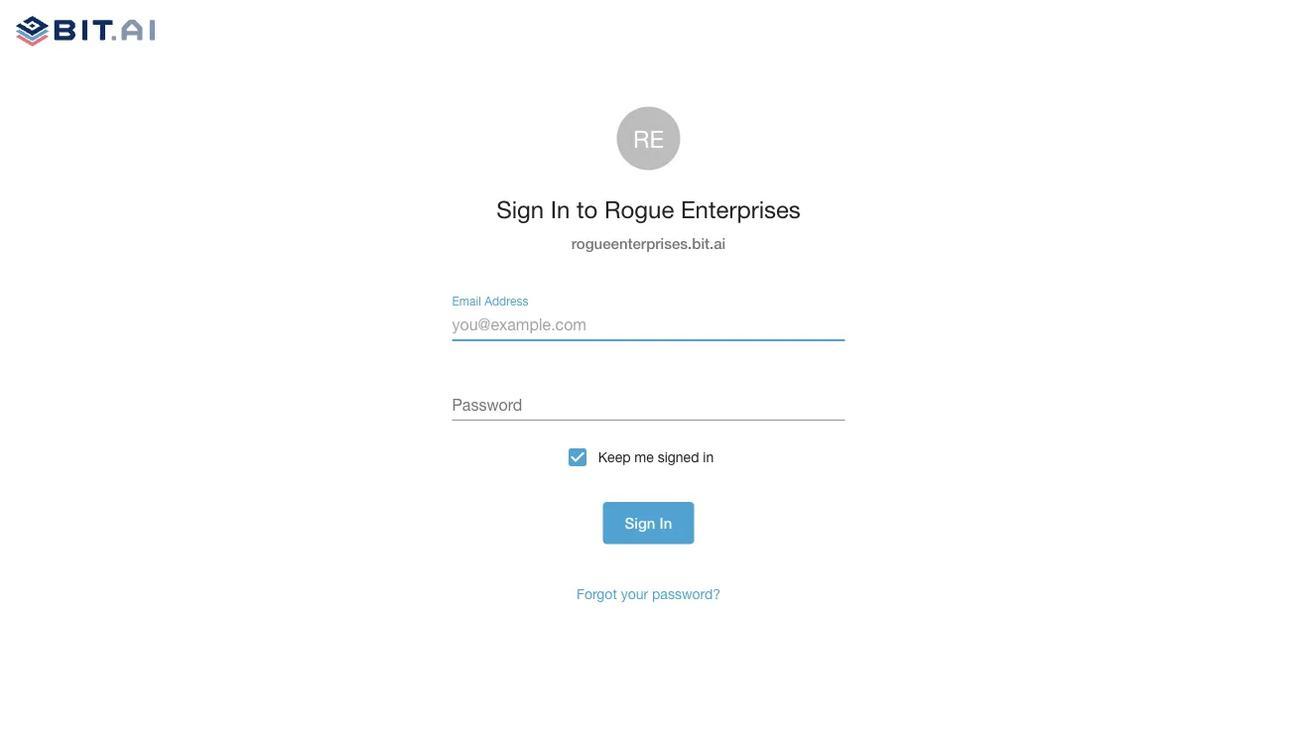 Task type: describe. For each thing, give the bounding box(es) containing it.
password password field
[[452, 389, 845, 421]]

me
[[635, 449, 654, 466]]

address
[[484, 294, 528, 308]]

sign in to rogue enterprises
[[496, 195, 801, 223]]

signed
[[658, 449, 699, 466]]

keep
[[598, 449, 631, 466]]

in
[[703, 449, 714, 466]]

sign for sign in
[[625, 514, 655, 532]]

enterprises
[[681, 195, 801, 223]]

rogueenterprises.bit.ai
[[571, 235, 726, 253]]

in for sign in to rogue enterprises
[[551, 195, 570, 223]]

password?
[[652, 585, 721, 602]]



Task type: locate. For each thing, give the bounding box(es) containing it.
sign left "to"
[[496, 195, 544, 223]]

1 vertical spatial in
[[660, 514, 672, 532]]

sign in button
[[603, 502, 694, 544]]

sign inside button
[[625, 514, 655, 532]]

0 horizontal spatial sign
[[496, 195, 544, 223]]

0 vertical spatial sign
[[496, 195, 544, 223]]

sign
[[496, 195, 544, 223], [625, 514, 655, 532]]

keep me signed in
[[598, 449, 714, 466]]

0 horizontal spatial in
[[551, 195, 570, 223]]

forgot your password? link
[[577, 585, 721, 602]]

sign down me
[[625, 514, 655, 532]]

1 horizontal spatial sign
[[625, 514, 655, 532]]

0 vertical spatial in
[[551, 195, 570, 223]]

in inside button
[[660, 514, 672, 532]]

in left "to"
[[551, 195, 570, 223]]

1 vertical spatial sign
[[625, 514, 655, 532]]

re
[[633, 125, 664, 152]]

email address
[[452, 294, 528, 308]]

to
[[577, 195, 598, 223]]

rogue
[[604, 195, 674, 223]]

1 horizontal spatial in
[[660, 514, 672, 532]]

email
[[452, 294, 481, 308]]

forgot
[[577, 585, 617, 602]]

forgot your password?
[[577, 585, 721, 602]]

in
[[551, 195, 570, 223], [660, 514, 672, 532]]

sign in
[[625, 514, 672, 532]]

your
[[621, 585, 648, 602]]

you@example.com text field
[[452, 310, 845, 341]]

in for sign in
[[660, 514, 672, 532]]

in down keep me signed in
[[660, 514, 672, 532]]

sign for sign in to rogue enterprises
[[496, 195, 544, 223]]



Task type: vqa. For each thing, say whether or not it's contained in the screenshot.
tim inside the 11:36 am tim burton created project 2024 workspace .
no



